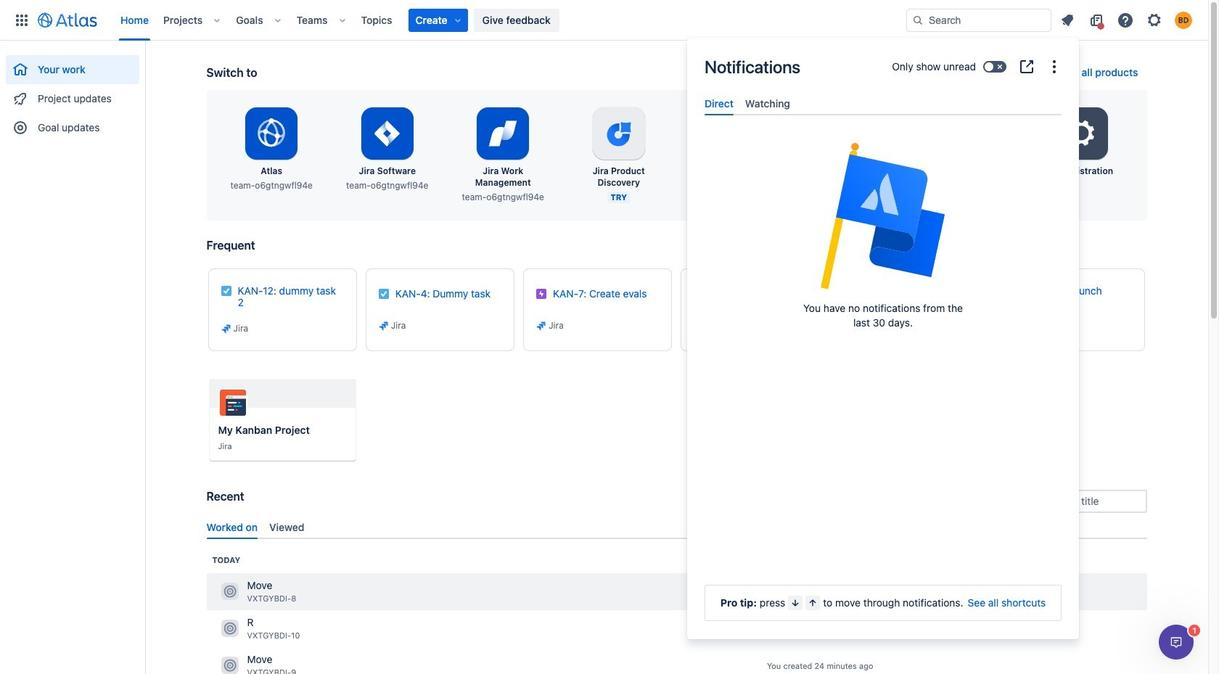 Task type: vqa. For each thing, say whether or not it's contained in the screenshot.
List Item within list
no



Task type: locate. For each thing, give the bounding box(es) containing it.
settings image
[[1065, 116, 1100, 151]]

notifications image
[[1059, 11, 1077, 29]]

townsquare image
[[221, 583, 238, 601], [221, 620, 238, 638], [221, 657, 238, 674]]

1 vertical spatial tab list
[[201, 515, 1153, 539]]

account image
[[1175, 11, 1193, 29]]

more image
[[1046, 58, 1064, 76]]

1 vertical spatial townsquare image
[[221, 620, 238, 638]]

jira image
[[378, 320, 390, 332], [536, 320, 548, 332], [536, 320, 548, 332], [220, 323, 232, 335], [220, 323, 232, 335]]

dialog
[[688, 38, 1080, 640], [1159, 625, 1194, 660]]

group
[[6, 41, 139, 147]]

open notifications in a new tab image
[[1019, 58, 1036, 76]]

banner
[[0, 0, 1209, 41]]

Filter by title field
[[1020, 492, 1146, 512]]

0 vertical spatial tab list
[[699, 91, 1068, 116]]

help image
[[1117, 11, 1135, 29]]

tab panel inside dialog
[[699, 116, 1068, 129]]

Search field
[[907, 8, 1052, 32]]

search image
[[913, 14, 924, 26]]

tab list
[[699, 91, 1068, 116], [201, 515, 1153, 539]]

1 horizontal spatial dialog
[[1159, 625, 1194, 660]]

None search field
[[907, 8, 1052, 32]]

2 townsquare image from the top
[[221, 620, 238, 638]]

tab panel
[[699, 116, 1068, 129]]

0 vertical spatial townsquare image
[[221, 583, 238, 601]]

heading
[[212, 555, 241, 566]]

jira image
[[378, 320, 390, 332], [851, 323, 863, 335], [851, 323, 863, 335]]

2 vertical spatial townsquare image
[[221, 657, 238, 674]]



Task type: describe. For each thing, give the bounding box(es) containing it.
switch to... image
[[13, 11, 30, 29]]

top element
[[9, 0, 907, 40]]

3 townsquare image from the top
[[221, 657, 238, 674]]

arrow down image
[[790, 598, 802, 609]]

settings image
[[1146, 11, 1164, 29]]

1 townsquare image from the top
[[221, 583, 238, 601]]

arrow up image
[[808, 598, 819, 609]]

0 horizontal spatial dialog
[[688, 38, 1080, 640]]



